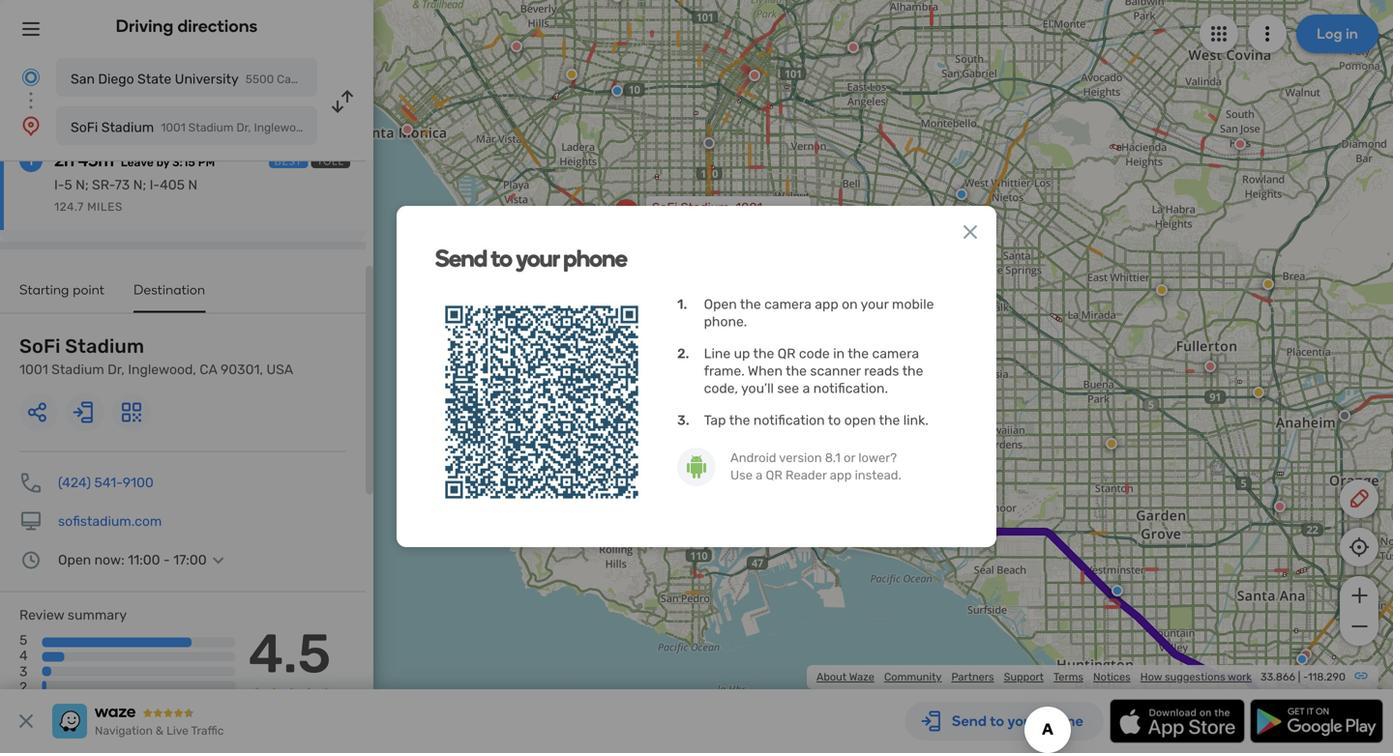 Task type: vqa. For each thing, say whether or not it's contained in the screenshot.
pencil image
yes



Task type: locate. For each thing, give the bounding box(es) containing it.
open the camera app on your mobile phone.
[[704, 297, 934, 330]]

0 horizontal spatial open
[[58, 552, 91, 568]]

2 horizontal spatial ca
[[652, 227, 668, 242]]

1 vertical spatial dr,
[[704, 214, 720, 229]]

chevron down image
[[207, 553, 230, 568]]

2 vertical spatial 1001
[[19, 362, 48, 378]]

i- down by
[[150, 177, 160, 193]]

0 vertical spatial 5
[[64, 177, 72, 193]]

0 vertical spatial camera
[[764, 297, 812, 312]]

camera inside the line up the qr code in the camera frame. when the scanner reads the code, you'll see a notification.
[[872, 346, 919, 362]]

0 horizontal spatial n;
[[76, 177, 89, 193]]

2 vertical spatial ca
[[200, 362, 217, 378]]

sofistadium.com link
[[58, 514, 162, 530]]

your
[[516, 244, 559, 272], [861, 297, 889, 312]]

(424) 541-9100
[[58, 475, 154, 491]]

0 vertical spatial your
[[516, 244, 559, 272]]

1001
[[161, 121, 186, 134], [736, 200, 763, 215], [19, 362, 48, 378]]

5 up 3
[[19, 633, 27, 649]]

best
[[275, 156, 302, 167]]

3:15
[[172, 156, 195, 169]]

notification.
[[813, 381, 888, 397]]

0 vertical spatial app
[[815, 297, 838, 312]]

2 horizontal spatial inglewood,
[[723, 214, 787, 229]]

your inside 'open the camera app on your mobile phone.'
[[861, 297, 889, 312]]

a right see
[[803, 381, 810, 397]]

app inside android version 8.1 or lower? use a qr reader app instead.
[[830, 468, 852, 483]]

sofi stadium 1001 stadium dr, inglewood, ca 90301, usa up pm
[[71, 119, 396, 135]]

the right "in"
[[848, 346, 869, 362]]

driving
[[116, 15, 174, 36]]

1 vertical spatial camera
[[872, 346, 919, 362]]

- right |
[[1303, 671, 1308, 684]]

camera up "code"
[[764, 297, 812, 312]]

open left the now:
[[58, 552, 91, 568]]

2 vertical spatial inglewood,
[[128, 362, 196, 378]]

1 vertical spatial sofi
[[652, 200, 678, 215]]

0 vertical spatial to
[[491, 244, 512, 272]]

1 vertical spatial app
[[830, 468, 852, 483]]

2h 45m leave by 3:15 pm
[[54, 150, 215, 171]]

community
[[884, 671, 942, 684]]

90301,
[[333, 121, 370, 134], [672, 227, 711, 242], [221, 362, 263, 378]]

0 horizontal spatial dr,
[[108, 362, 125, 378]]

call image
[[19, 472, 43, 495]]

open now: 11:00 - 17:00
[[58, 552, 207, 568]]

notices
[[1093, 671, 1131, 684]]

i-
[[54, 177, 64, 193], [150, 177, 160, 193]]

0 vertical spatial -
[[163, 552, 170, 568]]

1 horizontal spatial 90301,
[[333, 121, 370, 134]]

1 horizontal spatial -
[[1303, 671, 1308, 684]]

0 vertical spatial open
[[704, 297, 737, 312]]

2 i- from the left
[[150, 177, 160, 193]]

1 vertical spatial your
[[861, 297, 889, 312]]

(424) 541-9100 link
[[58, 475, 154, 491]]

1 vertical spatial ca
[[652, 227, 668, 242]]

to right send
[[491, 244, 512, 272]]

sofi stadium 1001 stadium dr, inglewood, ca 90301, usa down 'destination' button
[[19, 335, 293, 378]]

android image
[[685, 456, 708, 479]]

1 horizontal spatial n;
[[133, 177, 146, 193]]

san
[[71, 71, 95, 87]]

2 vertical spatial usa
[[266, 362, 293, 378]]

sofi left stadium,
[[652, 200, 678, 215]]

0 vertical spatial dr,
[[236, 121, 251, 134]]

0 vertical spatial sofi
[[71, 119, 98, 135]]

2 horizontal spatial 1001
[[736, 200, 763, 215]]

2 horizontal spatial sofi
[[652, 200, 678, 215]]

location image
[[19, 114, 43, 137]]

waze
[[849, 671, 875, 684]]

to left open at bottom right
[[828, 413, 841, 429]]

1 horizontal spatial camera
[[872, 346, 919, 362]]

5 up 124.7
[[64, 177, 72, 193]]

541-
[[94, 475, 123, 491]]

2 horizontal spatial usa
[[714, 227, 739, 242]]

1 vertical spatial usa
[[714, 227, 739, 242]]

up
[[734, 346, 750, 362]]

pencil image
[[1348, 488, 1371, 511]]

2 vertical spatial sofi
[[19, 335, 61, 358]]

your left "phone"
[[516, 244, 559, 272]]

1 vertical spatial 1001
[[736, 200, 763, 215]]

33.866
[[1261, 671, 1296, 684]]

118.290
[[1308, 671, 1346, 684]]

computer image
[[19, 510, 43, 534]]

a inside the line up the qr code in the camera frame. when the scanner reads the code, you'll see a notification.
[[803, 381, 810, 397]]

1 horizontal spatial usa
[[373, 121, 396, 134]]

1 horizontal spatial a
[[803, 381, 810, 397]]

4.5
[[248, 622, 331, 687]]

how suggestions work link
[[1140, 671, 1252, 684]]

1 vertical spatial -
[[1303, 671, 1308, 684]]

-
[[163, 552, 170, 568], [1303, 671, 1308, 684]]

- right 11:00 at the bottom left of the page
[[163, 552, 170, 568]]

0 vertical spatial 90301,
[[333, 121, 370, 134]]

x image
[[959, 221, 982, 244]]

about waze community partners support terms notices how suggestions work 33.866 | -118.290
[[817, 671, 1346, 684]]

1 horizontal spatial 1001
[[161, 121, 186, 134]]

1 horizontal spatial i-
[[150, 177, 160, 193]]

sofi up 45m
[[71, 119, 98, 135]]

sr-
[[92, 177, 115, 193]]

sofi inside the sofi stadium 1001 stadium dr, inglewood, ca 90301, usa
[[19, 335, 61, 358]]

a right use
[[756, 468, 763, 483]]

now:
[[94, 552, 125, 568]]

1 vertical spatial inglewood,
[[723, 214, 787, 229]]

send to your phone
[[435, 244, 627, 272]]

partners
[[951, 671, 994, 684]]

driving directions
[[116, 15, 258, 36]]

0 vertical spatial qr
[[778, 346, 796, 362]]

1 vertical spatial 5
[[19, 633, 27, 649]]

0 horizontal spatial usa
[[266, 362, 293, 378]]

current location image
[[19, 66, 43, 89]]

1
[[29, 152, 33, 169]]

0 horizontal spatial 5
[[19, 633, 27, 649]]

your right on
[[861, 297, 889, 312]]

0 horizontal spatial 1001
[[19, 362, 48, 378]]

1 horizontal spatial sofi
[[71, 119, 98, 135]]

1 horizontal spatial 5
[[64, 177, 72, 193]]

qr down "android"
[[766, 468, 783, 483]]

1 vertical spatial 90301,
[[672, 227, 711, 242]]

lower?
[[858, 451, 897, 466]]

0 vertical spatial a
[[803, 381, 810, 397]]

support link
[[1004, 671, 1044, 684]]

stadium
[[101, 119, 154, 135], [188, 121, 234, 134], [652, 214, 701, 229], [65, 335, 144, 358], [51, 362, 104, 378]]

1 horizontal spatial inglewood,
[[254, 121, 312, 134]]

camera
[[764, 297, 812, 312], [872, 346, 919, 362]]

2 horizontal spatial dr,
[[704, 214, 720, 229]]

traffic
[[191, 725, 224, 738]]

app down "8.1"
[[830, 468, 852, 483]]

1001 inside sofi stadium, 1001 stadium dr, inglewood, ca 90301, usa
[[736, 200, 763, 215]]

san diego state university
[[71, 71, 239, 87]]

terms
[[1054, 671, 1084, 684]]

on
[[842, 297, 858, 312]]

1001 right stadium,
[[736, 200, 763, 215]]

leave
[[121, 156, 154, 169]]

0 horizontal spatial 90301,
[[221, 362, 263, 378]]

i- up 124.7
[[54, 177, 64, 193]]

2 n; from the left
[[133, 177, 146, 193]]

1001 down starting point button
[[19, 362, 48, 378]]

0 horizontal spatial i-
[[54, 177, 64, 193]]

diego
[[98, 71, 134, 87]]

starting
[[19, 282, 69, 298]]

san diego state university button
[[56, 58, 317, 97]]

0 horizontal spatial camera
[[764, 297, 812, 312]]

starting point button
[[19, 282, 105, 311]]

0 horizontal spatial sofi
[[19, 335, 61, 358]]

1001 up by
[[161, 121, 186, 134]]

a
[[803, 381, 810, 397], [756, 468, 763, 483]]

line up the qr code in the camera frame. when the scanner reads the code, you'll see a notification.
[[704, 346, 923, 397]]

n; left sr-
[[76, 177, 89, 193]]

open for open the camera app on your mobile phone.
[[704, 297, 737, 312]]

405
[[160, 177, 185, 193]]

0 horizontal spatial ca
[[200, 362, 217, 378]]

miles
[[87, 200, 123, 214]]

to
[[491, 244, 512, 272], [828, 413, 841, 429]]

3
[[19, 664, 27, 680]]

the up phone.
[[740, 297, 761, 312]]

zoom out image
[[1347, 615, 1371, 639]]

the right tap
[[729, 413, 750, 429]]

sofi down starting point button
[[19, 335, 61, 358]]

instead.
[[855, 468, 902, 483]]

inglewood, inside sofi stadium, 1001 stadium dr, inglewood, ca 90301, usa
[[723, 214, 787, 229]]

1 vertical spatial open
[[58, 552, 91, 568]]

2 horizontal spatial 90301,
[[672, 227, 711, 242]]

90301, inside sofi stadium, 1001 stadium dr, inglewood, ca 90301, usa
[[672, 227, 711, 242]]

0 vertical spatial ca
[[315, 121, 330, 134]]

0 horizontal spatial a
[[756, 468, 763, 483]]

usa inside sofi stadium, 1001 stadium dr, inglewood, ca 90301, usa
[[714, 227, 739, 242]]

0 vertical spatial usa
[[373, 121, 396, 134]]

camera up reads
[[872, 346, 919, 362]]

how
[[1140, 671, 1162, 684]]

1 vertical spatial a
[[756, 468, 763, 483]]

n; right 73
[[133, 177, 146, 193]]

1 vertical spatial sofi stadium 1001 stadium dr, inglewood, ca 90301, usa
[[19, 335, 293, 378]]

0 horizontal spatial -
[[163, 552, 170, 568]]

sofi
[[71, 119, 98, 135], [652, 200, 678, 215], [19, 335, 61, 358]]

0 horizontal spatial to
[[491, 244, 512, 272]]

destination button
[[134, 282, 205, 313]]

1 vertical spatial to
[[828, 413, 841, 429]]

1 horizontal spatial open
[[704, 297, 737, 312]]

1 horizontal spatial your
[[861, 297, 889, 312]]

pm
[[198, 156, 215, 169]]

code,
[[704, 381, 738, 397]]

open inside 'open the camera app on your mobile phone.'
[[704, 297, 737, 312]]

1 vertical spatial qr
[[766, 468, 783, 483]]

app left on
[[815, 297, 838, 312]]

starting point
[[19, 282, 105, 298]]

0 horizontal spatial your
[[516, 244, 559, 272]]

open up phone.
[[704, 297, 737, 312]]

11:00
[[128, 552, 160, 568]]

use
[[730, 468, 753, 483]]

navigation & live traffic
[[95, 725, 224, 738]]

qr up when
[[778, 346, 796, 362]]

5
[[64, 177, 72, 193], [19, 633, 27, 649]]



Task type: describe. For each thing, give the bounding box(es) containing it.
link.
[[903, 413, 929, 429]]

in
[[833, 346, 845, 362]]

(424)
[[58, 475, 91, 491]]

terms link
[[1054, 671, 1084, 684]]

5 inside the i-5 n; sr-73 n; i-405 n 124.7 miles
[[64, 177, 72, 193]]

review
[[19, 608, 64, 624]]

link image
[[1354, 669, 1369, 684]]

directions
[[178, 15, 258, 36]]

1 horizontal spatial to
[[828, 413, 841, 429]]

live
[[166, 725, 189, 738]]

0 vertical spatial inglewood,
[[254, 121, 312, 134]]

the up see
[[786, 363, 807, 379]]

about waze link
[[817, 671, 875, 684]]

phone
[[563, 244, 627, 272]]

tap
[[704, 413, 726, 429]]

2h
[[54, 150, 74, 171]]

partners link
[[951, 671, 994, 684]]

the left link.
[[879, 413, 900, 429]]

0 vertical spatial 1001
[[161, 121, 186, 134]]

version
[[779, 451, 822, 466]]

45m
[[78, 150, 114, 171]]

destination
[[134, 282, 205, 298]]

0 vertical spatial sofi stadium 1001 stadium dr, inglewood, ca 90301, usa
[[71, 119, 396, 135]]

ca inside sofi stadium, 1001 stadium dr, inglewood, ca 90301, usa
[[652, 227, 668, 242]]

dr, inside sofi stadium, 1001 stadium dr, inglewood, ca 90301, usa
[[704, 214, 720, 229]]

i-5 n; sr-73 n; i-405 n 124.7 miles
[[54, 177, 197, 214]]

point
[[73, 282, 105, 298]]

work
[[1228, 671, 1252, 684]]

send
[[435, 244, 487, 272]]

2 vertical spatial dr,
[[108, 362, 125, 378]]

the right reads
[[902, 363, 923, 379]]

by
[[156, 156, 170, 169]]

1 i- from the left
[[54, 177, 64, 193]]

about
[[817, 671, 847, 684]]

clock image
[[19, 549, 43, 572]]

frame.
[[704, 363, 745, 379]]

reader
[[786, 468, 827, 483]]

a inside android version 8.1 or lower? use a qr reader app instead.
[[756, 468, 763, 483]]

android version 8.1 or lower? use a qr reader app instead.
[[730, 451, 902, 483]]

the up when
[[753, 346, 774, 362]]

stadium,
[[681, 200, 733, 215]]

see
[[777, 381, 799, 397]]

qr inside android version 8.1 or lower? use a qr reader app instead.
[[766, 468, 783, 483]]

2
[[19, 680, 27, 695]]

navigation
[[95, 725, 153, 738]]

phone.
[[704, 314, 747, 330]]

open
[[844, 413, 876, 429]]

x image
[[15, 710, 38, 733]]

app inside 'open the camera app on your mobile phone.'
[[815, 297, 838, 312]]

camera inside 'open the camera app on your mobile phone.'
[[764, 297, 812, 312]]

stadium inside sofi stadium, 1001 stadium dr, inglewood, ca 90301, usa
[[652, 214, 701, 229]]

tap the notification to open the link.
[[704, 413, 929, 429]]

line
[[704, 346, 731, 362]]

suggestions
[[1165, 671, 1226, 684]]

reads
[[864, 363, 899, 379]]

1 n; from the left
[[76, 177, 89, 193]]

summary
[[68, 608, 127, 624]]

5 inside 5 4 3 2
[[19, 633, 27, 649]]

mobile
[[892, 297, 934, 312]]

community link
[[884, 671, 942, 684]]

124.7
[[54, 200, 84, 214]]

1 horizontal spatial dr,
[[236, 121, 251, 134]]

sofistadium.com
[[58, 514, 162, 530]]

9100
[[123, 475, 154, 491]]

notification
[[754, 413, 825, 429]]

n
[[188, 177, 197, 193]]

university
[[175, 71, 239, 87]]

support
[[1004, 671, 1044, 684]]

review summary
[[19, 608, 127, 624]]

1 horizontal spatial ca
[[315, 121, 330, 134]]

open for open now: 11:00 - 17:00
[[58, 552, 91, 568]]

2 vertical spatial 90301,
[[221, 362, 263, 378]]

sofi stadium, 1001 stadium dr, inglewood, ca 90301, usa
[[652, 200, 787, 242]]

code
[[799, 346, 830, 362]]

|
[[1298, 671, 1301, 684]]

open now: 11:00 - 17:00 button
[[58, 552, 230, 568]]

17:00
[[173, 552, 207, 568]]

4
[[19, 648, 28, 664]]

you'll
[[741, 381, 774, 397]]

qr inside the line up the qr code in the camera frame. when the scanner reads the code, you'll see a notification.
[[778, 346, 796, 362]]

when
[[748, 363, 783, 379]]

sofi inside sofi stadium, 1001 stadium dr, inglewood, ca 90301, usa
[[652, 200, 678, 215]]

notices link
[[1093, 671, 1131, 684]]

73
[[115, 177, 130, 193]]

0 horizontal spatial inglewood,
[[128, 362, 196, 378]]

android
[[730, 451, 776, 466]]

toll
[[317, 156, 344, 167]]

state
[[137, 71, 171, 87]]

zoom in image
[[1347, 584, 1371, 608]]

8.1
[[825, 451, 841, 466]]

the inside 'open the camera app on your mobile phone.'
[[740, 297, 761, 312]]



